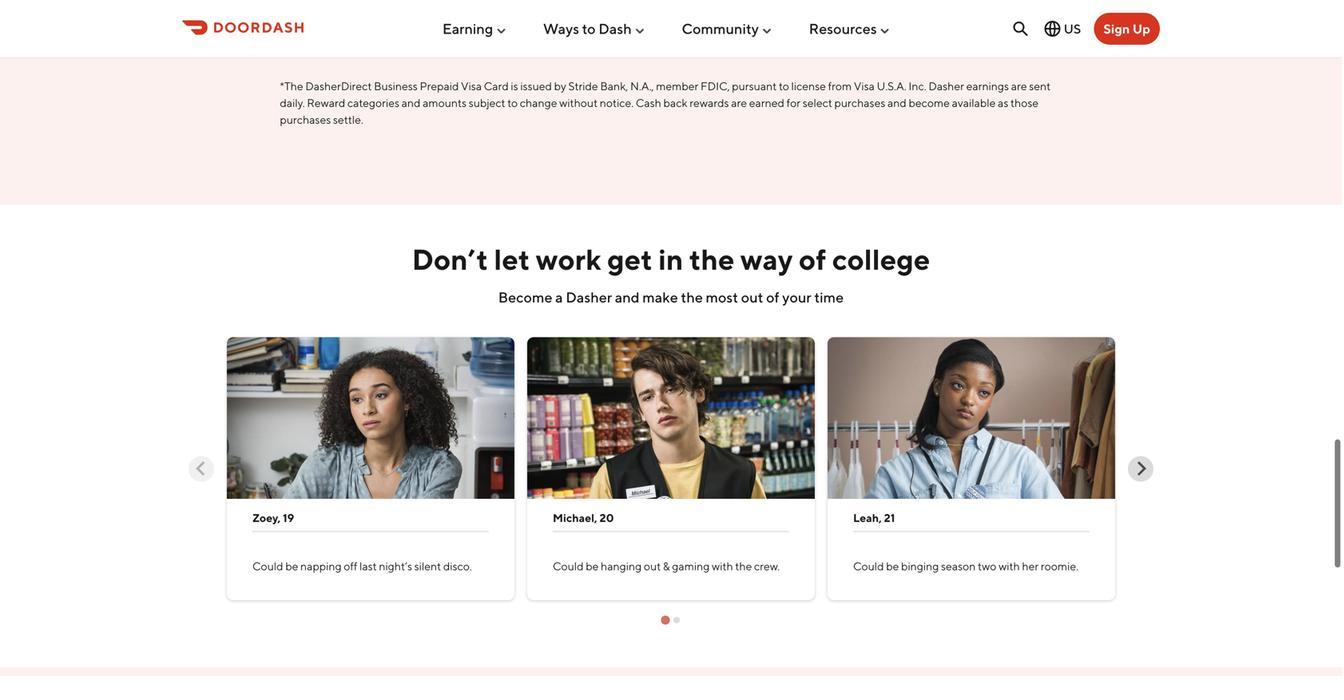 Task type: locate. For each thing, give the bounding box(es) containing it.
0 horizontal spatial learn
[[303, 16, 337, 31]]

is
[[511, 79, 518, 93]]

dash
[[599, 20, 632, 37]]

be for napping
[[286, 560, 298, 574]]

cash
[[636, 96, 662, 109]]

0 vertical spatial of
[[799, 242, 827, 276]]

learn more link up earnings
[[963, 7, 1049, 39]]

reward
[[307, 96, 345, 109]]

2 could from the left
[[553, 560, 584, 574]]

out
[[741, 289, 764, 306], [644, 560, 661, 574]]

be left hanging in the bottom left of the page
[[586, 560, 599, 574]]

dasherdirect
[[306, 79, 372, 93]]

2 horizontal spatial to
[[779, 79, 790, 93]]

to left dash
[[582, 20, 596, 37]]

available
[[952, 96, 996, 109]]

1 vertical spatial of
[[767, 289, 780, 306]]

0 vertical spatial are
[[1012, 79, 1028, 93]]

learn up dasherdirect
[[303, 16, 337, 31]]

way
[[741, 242, 793, 276]]

member
[[656, 79, 699, 93]]

most
[[706, 289, 739, 306]]

dasher inside *the dasherdirect business prepaid visa card is issued by stride bank, n.a., member fdic, pursuant to license from visa u.s.a. inc. dasher earnings are sent daily. reward categories and amounts subject to change without notice. cash back rewards are earned for select purchases and become available as those purchases settle.
[[929, 79, 965, 93]]

zoey, 19
[[253, 512, 294, 525]]

1 horizontal spatial learn more
[[972, 16, 1040, 31]]

could down leah,
[[854, 560, 884, 574]]

community link
[[682, 14, 774, 44]]

0 horizontal spatial learn more link
[[294, 7, 380, 39]]

the inside region
[[736, 560, 752, 574]]

1 horizontal spatial of
[[799, 242, 827, 276]]

a
[[556, 289, 563, 306]]

1 horizontal spatial dasher
[[929, 79, 965, 93]]

up
[[1133, 21, 1151, 36]]

of left your
[[767, 289, 780, 306]]

the
[[690, 242, 735, 276], [681, 289, 703, 306], [736, 560, 752, 574]]

of
[[799, 242, 827, 276], [767, 289, 780, 306]]

the for make
[[681, 289, 703, 306]]

be left binging
[[887, 560, 900, 574]]

learn more
[[303, 16, 370, 31], [972, 16, 1040, 31]]

2 horizontal spatial be
[[887, 560, 900, 574]]

become
[[499, 289, 553, 306]]

visa
[[461, 79, 482, 93], [854, 79, 875, 93]]

college
[[833, 242, 931, 276]]

0 vertical spatial the
[[690, 242, 735, 276]]

learn more link up dasherdirect
[[294, 7, 380, 39]]

subject
[[469, 96, 506, 109]]

work
[[536, 242, 602, 276]]

0 horizontal spatial learn more
[[303, 16, 370, 31]]

1 be from the left
[[286, 560, 298, 574]]

and left make at the top of the page
[[615, 289, 640, 306]]

for
[[787, 96, 801, 109]]

1 horizontal spatial be
[[586, 560, 599, 574]]

1 horizontal spatial learn more link
[[963, 7, 1049, 39]]

0 vertical spatial out
[[741, 289, 764, 306]]

1 horizontal spatial learn
[[972, 16, 1006, 31]]

are
[[1012, 79, 1028, 93], [732, 96, 747, 109]]

0 horizontal spatial to
[[508, 96, 518, 109]]

by
[[554, 79, 567, 93]]

3 could from the left
[[854, 560, 884, 574]]

ways
[[543, 20, 580, 37]]

1 horizontal spatial could
[[553, 560, 584, 574]]

3 be from the left
[[887, 560, 900, 574]]

visa right the from
[[854, 79, 875, 93]]

previous slide image
[[194, 462, 209, 477]]

1 vertical spatial out
[[644, 560, 661, 574]]

0 horizontal spatial visa
[[461, 79, 482, 93]]

0 horizontal spatial of
[[767, 289, 780, 306]]

learn more link
[[294, 7, 380, 39], [963, 7, 1049, 39]]

could be napping off last night's silent disco.
[[253, 560, 474, 574]]

learn
[[303, 16, 337, 31], [972, 16, 1006, 31]]

1 learn from the left
[[303, 16, 337, 31]]

sent
[[1030, 79, 1051, 93]]

&
[[663, 560, 670, 574]]

are up those
[[1012, 79, 1028, 93]]

could down the michael,
[[553, 560, 584, 574]]

1 horizontal spatial more
[[1009, 16, 1040, 31]]

are down pursuant
[[732, 96, 747, 109]]

2 learn from the left
[[972, 16, 1006, 31]]

back
[[664, 96, 688, 109]]

the left most
[[681, 289, 703, 306]]

n.a.,
[[631, 79, 654, 93]]

1 vertical spatial purchases
[[280, 113, 331, 126]]

visa up subject
[[461, 79, 482, 93]]

select a slide to show tab list
[[221, 613, 1122, 627]]

1 horizontal spatial visa
[[854, 79, 875, 93]]

zoey,
[[253, 512, 281, 525]]

0 horizontal spatial could
[[253, 560, 283, 574]]

2 vertical spatial the
[[736, 560, 752, 574]]

2 more from the left
[[1009, 16, 1040, 31]]

notice.
[[600, 96, 634, 109]]

1 horizontal spatial to
[[582, 20, 596, 37]]

2 visa from the left
[[854, 79, 875, 93]]

with right gaming
[[712, 560, 733, 574]]

*the dasherdirect business prepaid visa card is issued by stride bank, n.a., member fdic, pursuant to license from visa u.s.a. inc. dasher earnings are sent daily. reward categories and amounts subject to change without notice. cash back rewards are earned for select purchases and become available as those purchases settle.
[[280, 79, 1051, 126]]

1 horizontal spatial and
[[615, 289, 640, 306]]

out inside "don't let work get in the way of college" region
[[644, 560, 661, 574]]

0 vertical spatial dasher
[[929, 79, 965, 93]]

purchases
[[835, 96, 886, 109], [280, 113, 331, 126]]

0 horizontal spatial are
[[732, 96, 747, 109]]

be
[[286, 560, 298, 574], [586, 560, 599, 574], [887, 560, 900, 574]]

0 horizontal spatial with
[[712, 560, 733, 574]]

the up most
[[690, 242, 735, 276]]

globe line image
[[1044, 19, 1063, 38]]

the left crew.
[[736, 560, 752, 574]]

to
[[582, 20, 596, 37], [779, 79, 790, 93], [508, 96, 518, 109]]

more left globe line icon
[[1009, 16, 1040, 31]]

2 be from the left
[[586, 560, 599, 574]]

of up your
[[799, 242, 827, 276]]

1 horizontal spatial with
[[999, 560, 1020, 574]]

learn up earnings
[[972, 16, 1006, 31]]

1 horizontal spatial purchases
[[835, 96, 886, 109]]

with
[[712, 560, 733, 574], [999, 560, 1020, 574]]

2 horizontal spatial could
[[854, 560, 884, 574]]

1 vertical spatial the
[[681, 289, 703, 306]]

0 horizontal spatial more
[[340, 16, 370, 31]]

2 with from the left
[[999, 560, 1020, 574]]

pursuant
[[732, 79, 777, 93]]

could down zoey,
[[253, 560, 283, 574]]

to up for
[[779, 79, 790, 93]]

and down u.s.a.
[[888, 96, 907, 109]]

purchases down the from
[[835, 96, 886, 109]]

0 horizontal spatial be
[[286, 560, 298, 574]]

0 vertical spatial to
[[582, 20, 596, 37]]

more up dasherdirect
[[340, 16, 370, 31]]

ways to dash
[[543, 20, 632, 37]]

learn more left globe line icon
[[972, 16, 1040, 31]]

0 vertical spatial purchases
[[835, 96, 886, 109]]

to down 'is'
[[508, 96, 518, 109]]

sign up
[[1104, 21, 1151, 36]]

0 horizontal spatial dasher
[[566, 289, 612, 306]]

1 vertical spatial to
[[779, 79, 790, 93]]

1 could from the left
[[253, 560, 283, 574]]

dasher right "a"
[[566, 289, 612, 306]]

and down business
[[402, 96, 421, 109]]

0 horizontal spatial purchases
[[280, 113, 331, 126]]

michael,
[[553, 512, 598, 525]]

leah,
[[854, 512, 882, 525]]

2 learn more from the left
[[972, 16, 1040, 31]]

0 horizontal spatial out
[[644, 560, 661, 574]]

season
[[942, 560, 976, 574]]

dasher up 'become'
[[929, 79, 965, 93]]

become
[[909, 96, 950, 109]]

earned
[[750, 96, 785, 109]]

become a dasher and make the most out of your time
[[499, 289, 844, 306]]

inc.
[[909, 79, 927, 93]]

earning
[[443, 20, 493, 37]]

learn more up dasherdirect
[[303, 16, 370, 31]]

dasher
[[929, 79, 965, 93], [566, 289, 612, 306]]

0 horizontal spatial and
[[402, 96, 421, 109]]

categories
[[348, 96, 400, 109]]

off
[[344, 560, 358, 574]]

be left napping
[[286, 560, 298, 574]]

21
[[885, 512, 895, 525]]

your
[[783, 289, 812, 306]]

1 horizontal spatial out
[[741, 289, 764, 306]]

2 horizontal spatial and
[[888, 96, 907, 109]]

more
[[340, 16, 370, 31], [1009, 16, 1040, 31]]

as
[[998, 96, 1009, 109]]

card
[[484, 79, 509, 93]]

out left &
[[644, 560, 661, 574]]

out right most
[[741, 289, 764, 306]]

with left her
[[999, 560, 1020, 574]]

purchases down daily. on the top of the page
[[280, 113, 331, 126]]

don't let work get in the way of college
[[412, 242, 931, 276]]



Task type: vqa. For each thing, say whether or not it's contained in the screenshot.
leftmost emergency
no



Task type: describe. For each thing, give the bounding box(es) containing it.
time
[[815, 289, 844, 306]]

hanging
[[601, 560, 642, 574]]

night's
[[379, 560, 412, 574]]

gaming
[[672, 560, 710, 574]]

*the
[[280, 79, 303, 93]]

earning link
[[443, 14, 508, 44]]

leah, 21
[[854, 512, 895, 525]]

don't
[[412, 242, 488, 276]]

community
[[682, 20, 759, 37]]

1 with from the left
[[712, 560, 733, 574]]

silent
[[415, 560, 441, 574]]

dx retail student image
[[828, 338, 1116, 500]]

let
[[494, 242, 530, 276]]

1 learn more from the left
[[303, 16, 370, 31]]

those
[[1011, 96, 1039, 109]]

without
[[560, 96, 598, 109]]

could for could be napping off last night's silent disco.
[[253, 560, 283, 574]]

1 horizontal spatial are
[[1012, 79, 1028, 93]]

19
[[283, 512, 294, 525]]

roomie.
[[1041, 560, 1079, 574]]

her
[[1023, 560, 1039, 574]]

1 vertical spatial dasher
[[566, 289, 612, 306]]

dx office student image
[[227, 338, 515, 500]]

license
[[792, 79, 826, 93]]

be for binging
[[887, 560, 900, 574]]

2 learn more link from the left
[[963, 7, 1049, 39]]

earnings
[[967, 79, 1010, 93]]

from
[[829, 79, 852, 93]]

crew.
[[755, 560, 780, 574]]

michael, 20
[[553, 512, 614, 525]]

make
[[643, 289, 678, 306]]

last
[[360, 560, 377, 574]]

binging
[[902, 560, 939, 574]]

next slide image
[[1134, 462, 1149, 477]]

ways to dash link
[[543, 14, 646, 44]]

amounts
[[423, 96, 467, 109]]

sign
[[1104, 21, 1131, 36]]

dx grocery students image
[[528, 338, 815, 500]]

settle.
[[333, 113, 364, 126]]

1 visa from the left
[[461, 79, 482, 93]]

prepaid
[[420, 79, 459, 93]]

bank,
[[601, 79, 628, 93]]

could for could be hanging out & gaming with the crew.
[[553, 560, 584, 574]]

rewards
[[690, 96, 729, 109]]

1 more from the left
[[340, 16, 370, 31]]

resources
[[809, 20, 877, 37]]

select
[[803, 96, 833, 109]]

1 vertical spatial are
[[732, 96, 747, 109]]

get
[[608, 242, 653, 276]]

u.s.a.
[[877, 79, 907, 93]]

business
[[374, 79, 418, 93]]

1 learn more link from the left
[[294, 7, 380, 39]]

two
[[978, 560, 997, 574]]

resources link
[[809, 14, 892, 44]]

in
[[659, 242, 684, 276]]

could be hanging out & gaming with the crew.
[[553, 560, 780, 574]]

issued
[[521, 79, 552, 93]]

us
[[1064, 21, 1082, 36]]

don't let work get in the way of college region
[[189, 331, 1154, 627]]

2 vertical spatial to
[[508, 96, 518, 109]]

sign up button
[[1094, 13, 1161, 45]]

fdic,
[[701, 79, 730, 93]]

could be binging season two with her roomie.
[[854, 560, 1079, 574]]

stride
[[569, 79, 598, 93]]

be for hanging
[[586, 560, 599, 574]]

change
[[520, 96, 557, 109]]

could for could be binging season two with her roomie.
[[854, 560, 884, 574]]

the for in
[[690, 242, 735, 276]]

disco.
[[443, 560, 472, 574]]

napping
[[301, 560, 342, 574]]

20
[[600, 512, 614, 525]]

daily.
[[280, 96, 305, 109]]



